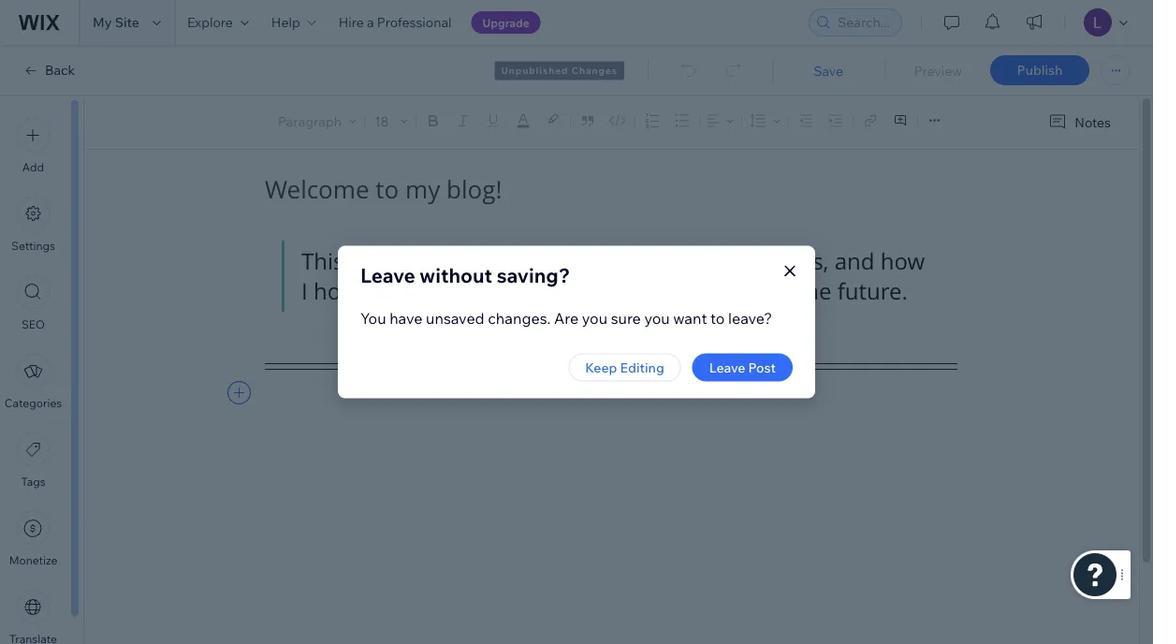 Task type: vqa. For each thing, say whether or not it's contained in the screenshot.
pay now field
no



Task type: describe. For each thing, give the bounding box(es) containing it.
and
[[835, 246, 875, 276]]

great
[[721, 246, 775, 276]]

tags button
[[16, 433, 50, 489]]

future.
[[838, 276, 908, 306]]

write
[[545, 246, 597, 276]]

saving?
[[497, 263, 570, 288]]

upgrade button
[[471, 11, 541, 34]]

save button
[[791, 62, 866, 79]]

is
[[350, 246, 366, 276]]

all
[[472, 276, 496, 306]]

hire a professional
[[339, 14, 452, 30]]

Add a Catchy Title text field
[[265, 173, 945, 206]]

changes.
[[488, 309, 551, 327]]

have
[[390, 309, 423, 327]]

unsaved
[[426, 309, 485, 327]]

add button
[[16, 118, 50, 174]]

Search... field
[[832, 9, 896, 36]]

settings
[[11, 239, 55, 253]]

the
[[798, 276, 832, 306]]

they
[[421, 276, 466, 306]]

into
[[751, 276, 792, 306]]

seo button
[[16, 275, 50, 331]]

ai
[[781, 246, 801, 276]]

1 vertical spatial to
[[711, 309, 725, 327]]

to inside the this is my blog where i write about how great ai is, and how i hope that they all continue to develop far into the future.
[[600, 276, 621, 306]]

back
[[45, 62, 75, 78]]

leave for leave without saving?
[[360, 263, 415, 288]]

help
[[271, 14, 300, 30]]

seo
[[21, 317, 45, 331]]

0 horizontal spatial i
[[301, 276, 308, 306]]

categories button
[[4, 354, 62, 410]]

settings button
[[11, 197, 55, 253]]

hire a professional link
[[327, 0, 463, 45]]

this is my blog where i write about how great ai is, and how i hope that they all continue to develop far into the future.
[[301, 246, 931, 306]]

my site
[[93, 14, 139, 30]]

want
[[674, 309, 707, 327]]

leave for leave post
[[709, 359, 746, 375]]

are
[[554, 309, 579, 327]]

categories
[[4, 396, 62, 410]]

paragraph button
[[274, 108, 360, 134]]

2 how from the left
[[881, 246, 925, 276]]

changes
[[572, 65, 618, 76]]

keep editing button
[[569, 353, 681, 382]]

leave?
[[728, 309, 773, 327]]

publish button
[[991, 55, 1090, 85]]



Task type: locate. For each thing, give the bounding box(es) containing it.
my
[[372, 246, 404, 276]]

leave inside button
[[709, 359, 746, 375]]

explore
[[187, 14, 233, 30]]

publish
[[1017, 62, 1063, 78]]

leave post
[[709, 359, 776, 375]]

0 horizontal spatial leave
[[360, 263, 415, 288]]

monetize
[[9, 553, 57, 567]]

tags
[[21, 475, 46, 489]]

notes button
[[1041, 110, 1117, 135]]

1 how from the left
[[671, 246, 715, 276]]

you
[[360, 309, 386, 327]]

my
[[93, 14, 112, 30]]

sure
[[611, 309, 641, 327]]

0 vertical spatial leave
[[360, 263, 415, 288]]

professional
[[377, 14, 452, 30]]

you down develop
[[645, 309, 670, 327]]

0 horizontal spatial to
[[600, 276, 621, 306]]

post
[[749, 359, 776, 375]]

leave without saving?
[[360, 263, 570, 288]]

without
[[420, 263, 492, 288]]

you
[[582, 309, 608, 327], [645, 309, 670, 327]]

back button
[[22, 62, 75, 79]]

leave up the you
[[360, 263, 415, 288]]

develop
[[627, 276, 710, 306]]

paragraph
[[278, 113, 342, 129]]

far
[[716, 276, 745, 306]]

keep editing
[[585, 359, 665, 375]]

that
[[373, 276, 415, 306]]

a
[[367, 14, 374, 30]]

notes
[[1075, 114, 1111, 130]]

to up 'sure'
[[600, 276, 621, 306]]

leave
[[360, 263, 415, 288], [709, 359, 746, 375]]

menu containing add
[[0, 107, 66, 644]]

blog
[[410, 246, 456, 276]]

i left the write
[[532, 246, 539, 276]]

save
[[814, 62, 844, 78]]

2 you from the left
[[645, 309, 670, 327]]

upgrade
[[483, 15, 530, 29]]

to right want
[[711, 309, 725, 327]]

1 horizontal spatial you
[[645, 309, 670, 327]]

how right and
[[881, 246, 925, 276]]

leave post button
[[693, 353, 793, 382]]

1 horizontal spatial i
[[532, 246, 539, 276]]

i
[[532, 246, 539, 276], [301, 276, 308, 306]]

hire
[[339, 14, 364, 30]]

where
[[461, 246, 527, 276]]

keep
[[585, 359, 617, 375]]

0 horizontal spatial you
[[582, 309, 608, 327]]

site
[[115, 14, 139, 30]]

1 horizontal spatial to
[[711, 309, 725, 327]]

monetize button
[[9, 511, 57, 567]]

about
[[603, 246, 665, 276]]

add
[[22, 160, 44, 174]]

you right are
[[582, 309, 608, 327]]

menu
[[0, 107, 66, 644]]

leave left post
[[709, 359, 746, 375]]

0 horizontal spatial how
[[671, 246, 715, 276]]

to
[[600, 276, 621, 306], [711, 309, 725, 327]]

1 you from the left
[[582, 309, 608, 327]]

1 vertical spatial leave
[[709, 359, 746, 375]]

1 horizontal spatial how
[[881, 246, 925, 276]]

this
[[301, 246, 344, 276]]

you have unsaved changes. are you sure you want to leave?
[[360, 309, 773, 327]]

how left far at the right top of the page
[[671, 246, 715, 276]]

editing
[[620, 359, 665, 375]]

0 vertical spatial to
[[600, 276, 621, 306]]

unpublished changes
[[501, 65, 618, 76]]

continue
[[502, 276, 594, 306]]

1 horizontal spatial leave
[[709, 359, 746, 375]]

i left hope at the left
[[301, 276, 308, 306]]

hope
[[314, 276, 367, 306]]

help button
[[260, 0, 327, 45]]

unpublished
[[501, 65, 569, 76]]

is,
[[807, 246, 829, 276]]

how
[[671, 246, 715, 276], [881, 246, 925, 276]]



